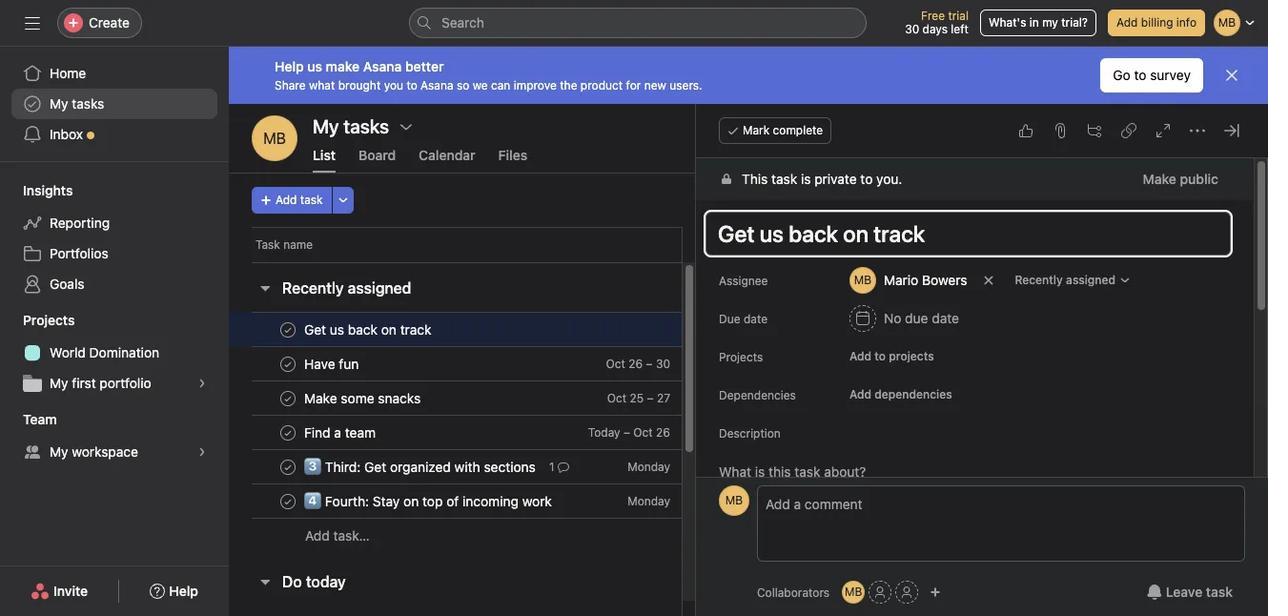 Task type: describe. For each thing, give the bounding box(es) containing it.
this
[[742, 171, 768, 187]]

make some snacks cell
[[229, 381, 683, 416]]

go to survey button
[[1101, 58, 1204, 93]]

Have fun text field
[[300, 354, 365, 373]]

completed checkbox for today
[[277, 421, 300, 444]]

improve
[[514, 78, 557, 92]]

list
[[313, 147, 336, 163]]

dismiss image
[[1225, 68, 1240, 83]]

add task…
[[305, 528, 370, 544]]

add task
[[276, 193, 323, 207]]

completed image inside get us back on track cell
[[277, 318, 300, 341]]

go to survey
[[1114, 67, 1191, 83]]

monday for 3️⃣ third: get organized with sections cell
[[628, 460, 671, 474]]

add for add billing info
[[1117, 15, 1138, 30]]

name
[[283, 238, 313, 252]]

my for my workspace
[[50, 444, 68, 460]]

to left you.
[[861, 171, 873, 187]]

help button
[[138, 574, 211, 609]]

today
[[588, 425, 621, 440]]

what's in my trial? button
[[981, 10, 1097, 36]]

insights button
[[0, 181, 73, 200]]

Make some snacks text field
[[300, 389, 427, 408]]

recently inside recently assigned button
[[282, 280, 344, 297]]

my tasks link
[[11, 89, 217, 119]]

asana
[[421, 78, 454, 92]]

– for 27
[[647, 391, 654, 405]]

my workspace
[[50, 444, 138, 460]]

you.
[[877, 171, 903, 187]]

left
[[951, 22, 969, 36]]

world domination link
[[11, 338, 217, 368]]

copy task link image
[[1122, 123, 1137, 138]]

due
[[719, 312, 741, 326]]

files
[[499, 147, 528, 163]]

Completed checkbox
[[277, 318, 300, 341]]

help us make asana better share what brought you to asana so we can improve the product for new users.
[[275, 58, 703, 92]]

create
[[89, 14, 130, 31]]

collapse task list for this section image for recently assigned
[[258, 280, 273, 296]]

4️⃣ Fourth: Stay on top of incoming work text field
[[300, 492, 558, 511]]

recently assigned inside dropdown button
[[1015, 273, 1116, 287]]

goals
[[50, 276, 84, 292]]

show options image
[[399, 119, 414, 135]]

4️⃣ fourth: stay on top of incoming work cell
[[229, 484, 683, 519]]

inbox
[[50, 126, 83, 142]]

what's in my trial?
[[989, 15, 1088, 30]]

1 button
[[546, 457, 574, 476]]

task
[[256, 238, 280, 252]]

completed checkbox inside 4️⃣ fourth: stay on top of incoming work cell
[[277, 490, 300, 513]]

leave task
[[1166, 584, 1233, 600]]

projects
[[889, 349, 935, 363]]

to inside help us make asana better share what brought you to asana so we can improve the product for new users.
[[407, 78, 418, 92]]

oct 25 – 27
[[607, 391, 671, 405]]

2 vertical spatial mb
[[845, 585, 863, 599]]

mario bowers
[[884, 272, 968, 288]]

goals link
[[11, 269, 217, 300]]

more actions image
[[337, 195, 349, 206]]

my first portfolio link
[[11, 368, 217, 399]]

assignee
[[719, 274, 768, 288]]

– for 30
[[646, 357, 653, 371]]

can
[[491, 78, 511, 92]]

world domination
[[50, 344, 159, 361]]

hide sidebar image
[[25, 15, 40, 31]]

trial?
[[1062, 15, 1088, 30]]

portfolio
[[100, 375, 151, 391]]

task name row
[[229, 227, 753, 262]]

survey
[[1151, 67, 1191, 83]]

0 horizontal spatial mb
[[263, 130, 286, 147]]

teams element
[[0, 403, 229, 471]]

– inside 'find a team' cell
[[624, 425, 630, 440]]

full screen image
[[1156, 123, 1171, 138]]

to left projects
[[875, 349, 886, 363]]

more actions for this task image
[[1191, 123, 1206, 138]]

collapse task list for this section image for do today
[[258, 574, 273, 590]]

row containing oct 26
[[229, 346, 753, 382]]

no due date
[[884, 310, 960, 326]]

assigned inside dropdown button
[[1067, 273, 1116, 287]]

projects button
[[0, 311, 75, 330]]

see details, my workspace image
[[197, 446, 208, 458]]

add task button
[[252, 187, 332, 214]]

move tasks between sections image
[[652, 324, 663, 335]]

27
[[657, 391, 671, 405]]

add billing info
[[1117, 15, 1197, 30]]

domination
[[89, 344, 159, 361]]

free
[[922, 9, 945, 23]]

free trial 30 days left
[[905, 9, 969, 36]]

in
[[1030, 15, 1040, 30]]

invite
[[53, 583, 88, 599]]

due
[[905, 310, 929, 326]]

make public button
[[1131, 162, 1232, 197]]

30 inside have fun cell
[[656, 357, 671, 371]]

add task… row
[[229, 518, 753, 553]]

make
[[1143, 171, 1177, 187]]

do
[[282, 573, 302, 590]]

get us back on track dialog
[[696, 104, 1269, 616]]

billing
[[1142, 15, 1174, 30]]

0 horizontal spatial date
[[744, 312, 768, 326]]

world
[[50, 344, 86, 361]]

get us back on track cell
[[229, 312, 683, 347]]

today – oct 26
[[588, 425, 671, 440]]

my first portfolio
[[50, 375, 151, 391]]

calendar
[[419, 147, 476, 163]]

first
[[72, 375, 96, 391]]

2 horizontal spatial mb button
[[842, 581, 865, 604]]

banner containing help us make asana better
[[229, 47, 1269, 104]]

oct for oct 26 – 30
[[606, 357, 626, 371]]

completed image for oct 25 – 27
[[277, 387, 300, 410]]

completed image for today – oct 26
[[277, 421, 300, 444]]

add for add to projects
[[850, 349, 872, 363]]

asana better
[[363, 58, 444, 74]]

new
[[645, 78, 667, 92]]

search
[[442, 14, 485, 31]]

add for add dependencies
[[850, 387, 872, 402]]

main content inside get us back on track dialog
[[696, 158, 1254, 616]]

close details image
[[1225, 123, 1240, 138]]

row containing 1
[[229, 449, 753, 485]]

what's
[[989, 15, 1027, 30]]

25
[[630, 391, 644, 405]]

calendar link
[[419, 147, 476, 173]]

help for help us make asana better share what brought you to asana so we can improve the product for new users.
[[275, 58, 304, 74]]

trial
[[949, 9, 969, 23]]

0 likes. click to like this task image
[[1019, 123, 1034, 138]]



Task type: locate. For each thing, give the bounding box(es) containing it.
add subtask image
[[1087, 123, 1103, 138]]

2 collapse task list for this section image from the top
[[258, 574, 273, 590]]

add for add task…
[[305, 528, 330, 544]]

1 vertical spatial 30
[[656, 357, 671, 371]]

1 vertical spatial help
[[169, 583, 198, 599]]

1 completed checkbox from the top
[[277, 352, 300, 375]]

add inside 'button'
[[850, 387, 872, 402]]

add left the billing
[[1117, 15, 1138, 30]]

Completed checkbox
[[277, 352, 300, 375], [277, 387, 300, 410], [277, 421, 300, 444], [277, 456, 300, 478], [277, 490, 300, 513]]

completed image
[[277, 490, 300, 513]]

is
[[801, 171, 811, 187]]

team
[[23, 411, 57, 427]]

1
[[549, 459, 555, 474]]

mark
[[743, 123, 770, 137]]

no due date button
[[841, 301, 968, 336]]

mb left list
[[263, 130, 286, 147]]

home
[[50, 65, 86, 81]]

2 vertical spatial oct
[[634, 425, 653, 440]]

completed checkbox inside make some snacks cell
[[277, 387, 300, 410]]

task inside leave task "button"
[[1207, 584, 1233, 600]]

mb right collaborators at the bottom right of the page
[[845, 585, 863, 599]]

us
[[307, 58, 322, 74]]

task…
[[333, 528, 370, 544]]

3 my from the top
[[50, 444, 68, 460]]

list link
[[313, 147, 336, 173]]

oct
[[606, 357, 626, 371], [607, 391, 627, 405], [634, 425, 653, 440]]

1 vertical spatial mb button
[[719, 486, 750, 516]]

mb button down description
[[719, 486, 750, 516]]

monday inside 3️⃣ third: get organized with sections cell
[[628, 460, 671, 474]]

bowers
[[923, 272, 968, 288]]

days
[[923, 22, 948, 36]]

0 horizontal spatial 26
[[629, 357, 643, 371]]

1 vertical spatial my
[[50, 375, 68, 391]]

– left 27
[[647, 391, 654, 405]]

projects down due date
[[719, 350, 763, 364]]

add for add task
[[276, 193, 297, 207]]

create button
[[57, 8, 142, 38]]

30 up 27
[[656, 357, 671, 371]]

the
[[560, 78, 578, 92]]

monday
[[628, 460, 671, 474], [628, 494, 671, 508]]

0 vertical spatial –
[[646, 357, 653, 371]]

0 vertical spatial task
[[772, 171, 798, 187]]

– inside make some snacks cell
[[647, 391, 654, 405]]

recently assigned button
[[282, 271, 412, 305]]

dependencies
[[719, 388, 796, 403]]

my tasks
[[50, 95, 104, 112]]

invite button
[[18, 574, 100, 609]]

inbox link
[[11, 119, 217, 150]]

add dependencies button
[[841, 382, 961, 408]]

header recently assigned tree grid
[[229, 312, 753, 553]]

today
[[306, 573, 346, 590]]

26 inside 'find a team' cell
[[656, 425, 671, 440]]

mb button right collaborators at the bottom right of the page
[[842, 581, 865, 604]]

task left is
[[772, 171, 798, 187]]

completed checkbox inside have fun cell
[[277, 352, 300, 375]]

my for my tasks
[[50, 95, 68, 112]]

4 completed checkbox from the top
[[277, 456, 300, 478]]

– down move tasks between sections icon
[[646, 357, 653, 371]]

task for this
[[772, 171, 798, 187]]

0 vertical spatial oct
[[606, 357, 626, 371]]

task right leave
[[1207, 584, 1233, 600]]

main content containing this task is private to you.
[[696, 158, 1254, 616]]

2 horizontal spatial task
[[1207, 584, 1233, 600]]

oct up oct 25 – 27
[[606, 357, 626, 371]]

main content
[[696, 158, 1254, 616]]

Task Name text field
[[706, 212, 1232, 256]]

remove assignee image
[[984, 275, 995, 286]]

add task… button
[[305, 526, 370, 547]]

2 completed image from the top
[[277, 352, 300, 375]]

2 my from the top
[[50, 375, 68, 391]]

reporting link
[[11, 208, 217, 238]]

30 left days
[[905, 22, 920, 36]]

to right 'go'
[[1135, 67, 1147, 83]]

1 horizontal spatial help
[[275, 58, 304, 74]]

0 horizontal spatial task
[[300, 193, 323, 207]]

product
[[581, 78, 623, 92]]

completed image for oct 26 – 30
[[277, 352, 300, 375]]

1 horizontal spatial 26
[[656, 425, 671, 440]]

0 vertical spatial my
[[50, 95, 68, 112]]

0 horizontal spatial recently
[[282, 280, 344, 297]]

30
[[905, 22, 920, 36], [656, 357, 671, 371]]

my for my first portfolio
[[50, 375, 68, 391]]

1 horizontal spatial 30
[[905, 22, 920, 36]]

board
[[359, 147, 396, 163]]

add
[[1117, 15, 1138, 30], [276, 193, 297, 207], [850, 349, 872, 363], [850, 387, 872, 402], [305, 528, 330, 544]]

Find a team text field
[[300, 423, 382, 442]]

board link
[[359, 147, 396, 173]]

collapse task list for this section image down task
[[258, 280, 273, 296]]

to right you on the left of the page
[[407, 78, 418, 92]]

projects
[[23, 312, 75, 328], [719, 350, 763, 364]]

add down add to projects button
[[850, 387, 872, 402]]

mb button
[[252, 115, 298, 161], [719, 486, 750, 516], [842, 581, 865, 604]]

task for leave
[[1207, 584, 1233, 600]]

1 horizontal spatial mb
[[726, 493, 743, 507]]

collapse task list for this section image left the do
[[258, 574, 273, 590]]

0 vertical spatial 30
[[905, 22, 920, 36]]

1 vertical spatial 26
[[656, 425, 671, 440]]

global element
[[0, 47, 229, 161]]

workspace
[[72, 444, 138, 460]]

1 horizontal spatial assigned
[[1067, 273, 1116, 287]]

26 inside have fun cell
[[629, 357, 643, 371]]

completed checkbox for oct 25
[[277, 387, 300, 410]]

completed checkbox inside 'find a team' cell
[[277, 421, 300, 444]]

share
[[275, 78, 306, 92]]

do today
[[282, 573, 346, 590]]

mario bowers button
[[841, 263, 976, 298]]

date
[[932, 310, 960, 326], [744, 312, 768, 326]]

0 vertical spatial monday
[[628, 460, 671, 474]]

leave task button
[[1135, 575, 1246, 610]]

collaborators
[[757, 585, 830, 600]]

public
[[1181, 171, 1219, 187]]

2 completed checkbox from the top
[[277, 387, 300, 410]]

task
[[772, 171, 798, 187], [300, 193, 323, 207], [1207, 584, 1233, 600]]

oct left the 25 on the bottom of page
[[607, 391, 627, 405]]

this task is private to you.
[[742, 171, 903, 187]]

leave
[[1166, 584, 1203, 600]]

30 inside free trial 30 days left
[[905, 22, 920, 36]]

0 horizontal spatial mb button
[[252, 115, 298, 161]]

1 horizontal spatial projects
[[719, 350, 763, 364]]

0 horizontal spatial 30
[[656, 357, 671, 371]]

help
[[275, 58, 304, 74], [169, 583, 198, 599]]

mb button left list
[[252, 115, 298, 161]]

my left tasks
[[50, 95, 68, 112]]

assigned inside button
[[348, 280, 412, 297]]

my down team
[[50, 444, 68, 460]]

0 vertical spatial help
[[275, 58, 304, 74]]

recently assigned button
[[1007, 267, 1140, 294]]

oct 26 – 30
[[606, 357, 671, 371]]

row containing today
[[229, 415, 753, 450]]

task left more actions image at the top
[[300, 193, 323, 207]]

task for add
[[300, 193, 323, 207]]

add left projects
[[850, 349, 872, 363]]

2 vertical spatial –
[[624, 425, 630, 440]]

1 horizontal spatial recently
[[1015, 273, 1064, 287]]

0 horizontal spatial projects
[[23, 312, 75, 328]]

4 completed image from the top
[[277, 421, 300, 444]]

projects inside main content
[[719, 350, 763, 364]]

0 vertical spatial projects
[[23, 312, 75, 328]]

what
[[309, 78, 335, 92]]

0 vertical spatial collapse task list for this section image
[[258, 280, 273, 296]]

portfolios
[[50, 245, 108, 261]]

0 vertical spatial mb button
[[252, 115, 298, 161]]

2 horizontal spatial mb
[[845, 585, 863, 599]]

oct down oct 25 – 27
[[634, 425, 653, 440]]

completed image inside 'find a team' cell
[[277, 421, 300, 444]]

completed image inside have fun cell
[[277, 352, 300, 375]]

1 vertical spatial –
[[647, 391, 654, 405]]

help inside dropdown button
[[169, 583, 198, 599]]

0 vertical spatial 26
[[629, 357, 643, 371]]

collapse task list for this section image
[[258, 280, 273, 296], [258, 574, 273, 590]]

1 my from the top
[[50, 95, 68, 112]]

projects element
[[0, 303, 229, 403]]

help for help
[[169, 583, 198, 599]]

due date
[[719, 312, 768, 326]]

add up task name
[[276, 193, 297, 207]]

search list box
[[409, 8, 867, 38]]

we
[[473, 78, 488, 92]]

my inside the projects element
[[50, 375, 68, 391]]

mario
[[884, 272, 919, 288]]

attachments: add a file to this task, get us back on track image
[[1053, 123, 1068, 138]]

row containing oct 25
[[229, 381, 753, 416]]

recently assigned up 'get us back on track' 'text field'
[[282, 280, 412, 297]]

add inside row
[[305, 528, 330, 544]]

banner
[[229, 47, 1269, 104]]

insights
[[23, 182, 73, 198]]

help inside help us make asana better share what brought you to asana so we can improve the product for new users.
[[275, 58, 304, 74]]

task inside add task button
[[300, 193, 323, 207]]

go
[[1114, 67, 1131, 83]]

1 vertical spatial collapse task list for this section image
[[258, 574, 273, 590]]

3️⃣ Third: Get organized with sections text field
[[300, 457, 542, 476]]

home link
[[11, 58, 217, 89]]

projects inside 'dropdown button'
[[23, 312, 75, 328]]

search button
[[409, 8, 867, 38]]

mb down description
[[726, 493, 743, 507]]

my inside teams element
[[50, 444, 68, 460]]

dependencies
[[875, 387, 953, 402]]

monday for 4️⃣ fourth: stay on top of incoming work cell
[[628, 494, 671, 508]]

1 vertical spatial oct
[[607, 391, 627, 405]]

0 horizontal spatial assigned
[[348, 280, 412, 297]]

2 vertical spatial mb button
[[842, 581, 865, 604]]

Get us back on track text field
[[300, 320, 437, 339]]

monday inside 4️⃣ fourth: stay on top of incoming work cell
[[628, 494, 671, 508]]

recently
[[1015, 273, 1064, 287], [282, 280, 344, 297]]

mark complete button
[[719, 117, 832, 144]]

my left first
[[50, 375, 68, 391]]

info
[[1177, 15, 1197, 30]]

2 vertical spatial task
[[1207, 584, 1233, 600]]

recently right remove assignee image at top
[[1015, 273, 1064, 287]]

mb
[[263, 130, 286, 147], [726, 493, 743, 507], [845, 585, 863, 599]]

1 horizontal spatial mb button
[[719, 486, 750, 516]]

3️⃣ third: get organized with sections cell
[[229, 449, 683, 485]]

26 down 27
[[656, 425, 671, 440]]

recently inside recently assigned dropdown button
[[1015, 273, 1064, 287]]

find a team cell
[[229, 415, 683, 450]]

1 horizontal spatial recently assigned
[[1015, 273, 1116, 287]]

mark complete
[[743, 123, 823, 137]]

my
[[1043, 15, 1059, 30]]

1 monday from the top
[[628, 460, 671, 474]]

1 vertical spatial task
[[300, 193, 323, 207]]

monday row
[[229, 484, 753, 519]]

so
[[457, 78, 470, 92]]

1 vertical spatial projects
[[719, 350, 763, 364]]

1 horizontal spatial date
[[932, 310, 960, 326]]

26 up the 25 on the bottom of page
[[629, 357, 643, 371]]

oct inside have fun cell
[[606, 357, 626, 371]]

1 vertical spatial mb
[[726, 493, 743, 507]]

5 completed checkbox from the top
[[277, 490, 300, 513]]

0 horizontal spatial recently assigned
[[282, 280, 412, 297]]

users.
[[670, 78, 703, 92]]

completed checkbox for oct 26
[[277, 352, 300, 375]]

5 completed image from the top
[[277, 456, 300, 478]]

1 horizontal spatial task
[[772, 171, 798, 187]]

2 monday from the top
[[628, 494, 671, 508]]

complete
[[773, 123, 823, 137]]

to
[[1135, 67, 1147, 83], [407, 78, 418, 92], [861, 171, 873, 187], [875, 349, 886, 363]]

recently assigned right remove assignee image at top
[[1015, 273, 1116, 287]]

add or remove collaborators image
[[930, 587, 942, 598]]

see details, my first portfolio image
[[197, 378, 208, 389]]

2 vertical spatial my
[[50, 444, 68, 460]]

add dependencies
[[850, 387, 953, 402]]

1 completed image from the top
[[277, 318, 300, 341]]

completed image inside 3️⃣ third: get organized with sections cell
[[277, 456, 300, 478]]

0 vertical spatial mb
[[263, 130, 286, 147]]

completed image inside make some snacks cell
[[277, 387, 300, 410]]

my inside "link"
[[50, 95, 68, 112]]

reporting
[[50, 215, 110, 231]]

task name
[[256, 238, 313, 252]]

description
[[719, 426, 781, 441]]

completed checkbox inside 3️⃣ third: get organized with sections cell
[[277, 456, 300, 478]]

– right today
[[624, 425, 630, 440]]

0 horizontal spatial help
[[169, 583, 198, 599]]

date inside dropdown button
[[932, 310, 960, 326]]

1 vertical spatial monday
[[628, 494, 671, 508]]

team button
[[0, 410, 57, 429]]

oct inside 'find a team' cell
[[634, 425, 653, 440]]

files link
[[499, 147, 528, 173]]

recently down name
[[282, 280, 344, 297]]

3 completed checkbox from the top
[[277, 421, 300, 444]]

oct for oct 25 – 27
[[607, 391, 627, 405]]

row
[[252, 261, 682, 263], [229, 312, 753, 347], [229, 346, 753, 382], [229, 381, 753, 416], [229, 415, 753, 450], [229, 449, 753, 485]]

no
[[884, 310, 902, 326]]

completed image
[[277, 318, 300, 341], [277, 352, 300, 375], [277, 387, 300, 410], [277, 421, 300, 444], [277, 456, 300, 478]]

– inside have fun cell
[[646, 357, 653, 371]]

oct inside make some snacks cell
[[607, 391, 627, 405]]

have fun cell
[[229, 346, 683, 382]]

projects up world
[[23, 312, 75, 328]]

insights element
[[0, 174, 229, 303]]

you
[[384, 78, 404, 92]]

3 completed image from the top
[[277, 387, 300, 410]]

make
[[326, 58, 360, 74]]

add left task…
[[305, 528, 330, 544]]

tasks
[[72, 95, 104, 112]]

1 collapse task list for this section image from the top
[[258, 280, 273, 296]]



Task type: vqa. For each thing, say whether or not it's contained in the screenshot.
assigned
yes



